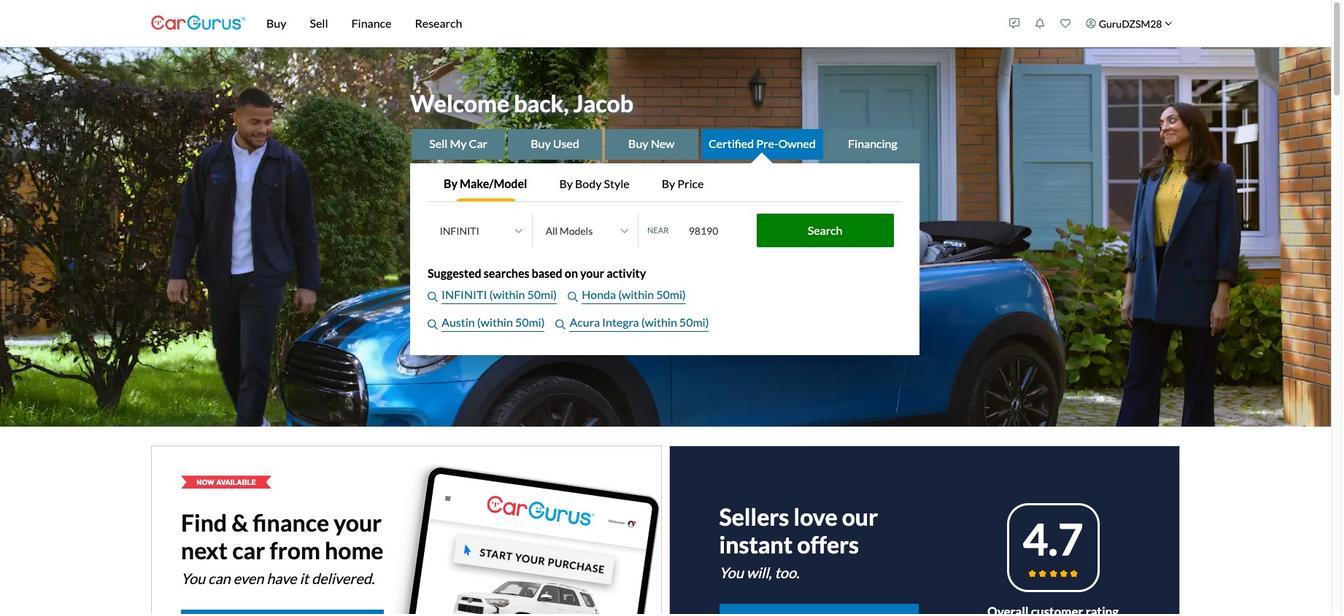 Task type: vqa. For each thing, say whether or not it's contained in the screenshot.
Cheap
no



Task type: locate. For each thing, give the bounding box(es) containing it.
research
[[415, 16, 462, 30]]

buy
[[266, 16, 287, 30], [531, 137, 551, 151], [629, 137, 649, 151]]

from
[[270, 537, 320, 565]]

sell for sell
[[310, 16, 328, 30]]

0 horizontal spatial your
[[334, 509, 382, 538]]

cargurus logo homepage link image
[[151, 3, 246, 44]]

open notifications image
[[1035, 18, 1046, 28]]

(within 50mi) link for austin (within 50mi)
[[477, 314, 545, 333]]

1 vertical spatial your
[[334, 509, 382, 538]]

by left 'body'
[[560, 177, 573, 191]]

50mi) down based
[[528, 288, 557, 302]]

1 horizontal spatial you
[[720, 565, 744, 582]]

(within 50mi) link
[[489, 287, 557, 305], [619, 287, 686, 305], [477, 314, 545, 333], [642, 314, 709, 333]]

None submit
[[757, 214, 894, 248]]

0 vertical spatial your
[[580, 267, 605, 281]]

menu bar
[[246, 0, 1002, 47]]

by for by price
[[662, 177, 675, 191]]

sell inside sell dropdown button
[[310, 16, 328, 30]]

0 horizontal spatial you
[[181, 570, 205, 588]]

(within 50mi) link for honda (within 50mi)
[[619, 287, 686, 305]]

buy left sell dropdown button
[[266, 16, 287, 30]]

your inside find & finance your next car from home you can even have it delivered.
[[334, 509, 382, 538]]

buy inside popup button
[[266, 16, 287, 30]]

even
[[233, 570, 264, 588]]

your right the 'on'
[[580, 267, 605, 281]]

infiniti link
[[442, 287, 489, 305]]

your
[[580, 267, 605, 281], [334, 509, 382, 538]]

2 horizontal spatial buy
[[629, 137, 649, 151]]

4.7
[[1023, 513, 1084, 566]]

search image for austin
[[428, 320, 438, 330]]

1 horizontal spatial sell
[[430, 137, 448, 151]]

offers
[[797, 531, 859, 559]]

0 horizontal spatial buy
[[266, 16, 287, 30]]

gurudzsm28 button
[[1079, 3, 1181, 44]]

add a car review image
[[1010, 18, 1020, 28]]

sell right buy popup button
[[310, 16, 328, 30]]

can
[[208, 570, 230, 588]]

by price
[[662, 177, 704, 191]]

2 by from the left
[[560, 177, 573, 191]]

sellers love our instant offers you will, too.
[[720, 503, 878, 582]]

our
[[842, 503, 878, 532]]

you left can
[[181, 570, 205, 588]]

buy left new
[[629, 137, 649, 151]]

back,
[[514, 89, 569, 118]]

search image left the acura
[[556, 320, 566, 330]]

buy for buy
[[266, 16, 287, 30]]

certified pre-owned
[[709, 137, 816, 151]]

my
[[450, 137, 467, 151]]

you
[[720, 565, 744, 582], [181, 570, 205, 588]]

will,
[[747, 565, 772, 582]]

sell left my
[[430, 137, 448, 151]]

available
[[217, 478, 256, 487]]

50mi) up acura integra (within 50mi)
[[657, 288, 686, 302]]

search image left the infiniti
[[428, 292, 438, 303]]

buy used
[[531, 137, 579, 151]]

(within 50mi) link up acura integra (within 50mi)
[[619, 287, 686, 305]]

0 vertical spatial sell
[[310, 16, 328, 30]]

(within 50mi) link down honda (within 50mi)
[[642, 314, 709, 333]]

(within
[[489, 288, 525, 302], [619, 288, 654, 302], [477, 316, 513, 330], [642, 316, 677, 330]]

1 vertical spatial sell
[[430, 137, 448, 151]]

0 horizontal spatial by
[[444, 177, 458, 191]]

(within 50mi) link down infiniti (within 50mi)
[[477, 314, 545, 333]]

50mi) down infiniti (within 50mi)
[[515, 316, 545, 330]]

by left price
[[662, 177, 675, 191]]

searches
[[484, 267, 530, 281]]

infiniti (within 50mi)
[[442, 288, 557, 302]]

(within down infiniti (within 50mi)
[[477, 316, 513, 330]]

buy left used
[[531, 137, 551, 151]]

you left will,
[[720, 565, 744, 582]]

3 by from the left
[[662, 177, 675, 191]]

50mi)
[[528, 288, 557, 302], [657, 288, 686, 302], [515, 316, 545, 330], [680, 316, 709, 330]]

1 by from the left
[[444, 177, 458, 191]]

(within down searches
[[489, 288, 525, 302]]

0 horizontal spatial sell
[[310, 16, 328, 30]]

(within down honda (within 50mi)
[[642, 316, 677, 330]]

(within for austin
[[477, 316, 513, 330]]

instant
[[720, 531, 793, 559]]

delivered.
[[312, 570, 375, 588]]

by down my
[[444, 177, 458, 191]]

1 horizontal spatial by
[[560, 177, 573, 191]]

certified
[[709, 137, 754, 151]]

search image
[[428, 292, 438, 303], [428, 320, 438, 330], [556, 320, 566, 330]]

2 horizontal spatial by
[[662, 177, 675, 191]]

search image
[[568, 292, 578, 303]]

menu bar containing buy
[[246, 0, 1002, 47]]

gurudzsm28
[[1099, 17, 1163, 30]]

(within down activity
[[619, 288, 654, 302]]

your up delivered.
[[334, 509, 382, 538]]

sell
[[310, 16, 328, 30], [430, 137, 448, 151]]

find
[[181, 509, 227, 538]]

by
[[444, 177, 458, 191], [560, 177, 573, 191], [662, 177, 675, 191]]

car
[[469, 137, 488, 151]]

search image left austin
[[428, 320, 438, 330]]

1 horizontal spatial buy
[[531, 137, 551, 151]]

(within 50mi) link down suggested searches based on your activity
[[489, 287, 557, 305]]

(within for infiniti
[[489, 288, 525, 302]]

honda
[[582, 288, 616, 302]]

sell button
[[298, 0, 340, 47]]

welcome
[[410, 89, 510, 118]]

sell for sell my car
[[430, 137, 448, 151]]

have
[[267, 570, 297, 588]]



Task type: describe. For each thing, give the bounding box(es) containing it.
acura
[[570, 316, 600, 330]]

on
[[565, 267, 578, 281]]

finance
[[253, 509, 329, 538]]

(within 50mi) link for infiniti (within 50mi)
[[489, 287, 557, 305]]

acura integra link
[[570, 314, 642, 333]]

(within 50mi) link for acura integra (within 50mi)
[[642, 314, 709, 333]]

you inside sellers love our instant offers you will, too.
[[720, 565, 744, 582]]

you inside find & finance your next car from home you can even have it delivered.
[[181, 570, 205, 588]]

jacob
[[574, 89, 634, 118]]

pre-
[[757, 137, 779, 151]]

research button
[[403, 0, 474, 47]]

infiniti
[[442, 288, 487, 302]]

sellers
[[720, 503, 789, 532]]

it
[[300, 570, 309, 588]]

1 horizontal spatial your
[[580, 267, 605, 281]]

search image for acura
[[556, 320, 566, 330]]

50mi) for honda (within 50mi)
[[657, 288, 686, 302]]

new
[[651, 137, 675, 151]]

&
[[232, 509, 248, 538]]

saved cars image
[[1061, 18, 1071, 28]]

by make/model
[[444, 177, 527, 191]]

(within for honda
[[619, 288, 654, 302]]

based
[[532, 267, 563, 281]]

by for by make/model
[[444, 177, 458, 191]]

by for by body style
[[560, 177, 573, 191]]

body
[[575, 177, 602, 191]]

suggested searches based on your activity
[[428, 267, 646, 281]]

price
[[678, 177, 704, 191]]

50mi) down honda (within 50mi)
[[680, 316, 709, 330]]

50mi) for austin (within 50mi)
[[515, 316, 545, 330]]

suggested
[[428, 267, 482, 281]]

austin
[[442, 316, 475, 330]]

make/model
[[460, 177, 527, 191]]

find & finance your next car from home you can even have it delivered.
[[181, 509, 384, 588]]

love
[[794, 503, 838, 532]]

home
[[325, 537, 384, 565]]

search image for infiniti
[[428, 292, 438, 303]]

acura integra (within 50mi)
[[570, 316, 709, 330]]

Zip telephone field
[[680, 216, 753, 246]]

buy button
[[255, 0, 298, 47]]

finance
[[352, 16, 392, 30]]

financing
[[848, 137, 898, 151]]

used
[[553, 137, 579, 151]]

honda link
[[582, 287, 619, 305]]

owned
[[779, 137, 816, 151]]

buy new
[[629, 137, 675, 151]]

austin (within 50mi)
[[442, 316, 545, 330]]

activity
[[607, 267, 646, 281]]

welcome back, jacob
[[410, 89, 634, 118]]

buy for buy used
[[531, 137, 551, 151]]

next
[[181, 537, 228, 565]]

50mi) for infiniti (within 50mi)
[[528, 288, 557, 302]]

buy for buy new
[[629, 137, 649, 151]]

near
[[648, 226, 669, 235]]

sell my car
[[430, 137, 488, 151]]

austin link
[[442, 314, 477, 333]]

chevron down image
[[1165, 20, 1173, 27]]

cargurus logo homepage link link
[[151, 3, 246, 44]]

user icon image
[[1087, 18, 1097, 28]]

integra
[[602, 316, 639, 330]]

now available
[[197, 478, 256, 487]]

finance button
[[340, 0, 403, 47]]

honda (within 50mi)
[[582, 288, 686, 302]]

gurudzsm28 menu
[[1002, 3, 1181, 44]]

car
[[232, 537, 265, 565]]

style
[[604, 177, 630, 191]]

by body style
[[560, 177, 630, 191]]

now
[[197, 478, 215, 487]]

too.
[[775, 565, 800, 582]]



